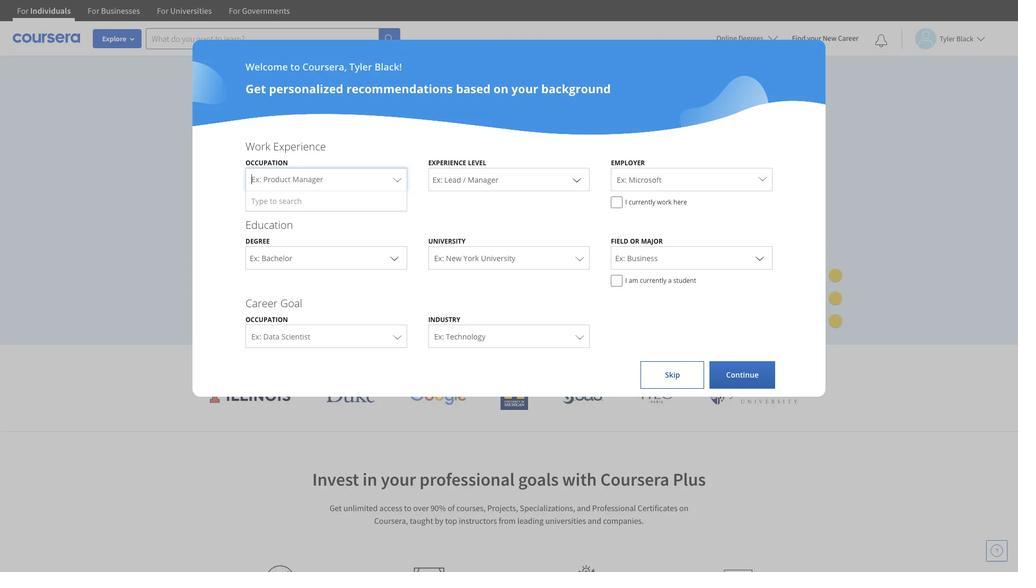 Task type: locate. For each thing, give the bounding box(es) containing it.
1 vertical spatial coursera
[[601, 469, 669, 491]]

1 i from the top
[[625, 198, 627, 207]]

1 horizontal spatial new
[[823, 33, 837, 43]]

your left the background on the right
[[512, 81, 538, 97]]

product
[[263, 175, 291, 185]]

ex: technology
[[434, 332, 486, 342]]

coursera, left taught
[[374, 516, 408, 527]]

coursera
[[639, 353, 693, 371], [601, 469, 669, 491]]

duke university image
[[326, 386, 375, 403]]

1 vertical spatial experience
[[428, 159, 466, 168]]

0 vertical spatial leading
[[399, 353, 442, 371]]

to up personalized
[[290, 60, 300, 73]]

1 horizontal spatial experience
[[428, 159, 466, 168]]

leading down "specializations,"
[[518, 516, 544, 527]]

for
[[17, 5, 29, 16], [88, 5, 99, 16], [157, 5, 169, 16], [229, 5, 241, 16]]

unlimited
[[344, 503, 378, 514]]

in
[[516, 165, 526, 181], [363, 469, 377, 491]]

i left am on the right
[[625, 276, 627, 285]]

and up subscription
[[251, 165, 272, 181]]

1 vertical spatial chevron down image
[[754, 252, 766, 265]]

get left unlimited
[[330, 503, 342, 514]]

0 vertical spatial university
[[428, 237, 466, 246]]

1 horizontal spatial chevron down image
[[754, 252, 766, 265]]

day
[[246, 260, 259, 271]]

universities
[[445, 353, 513, 371], [545, 516, 586, 527]]

None search field
[[146, 28, 400, 49]]

career left show notifications image
[[838, 33, 859, 43]]

work
[[657, 198, 672, 207]]

courses,
[[413, 147, 459, 162], [457, 503, 486, 514]]

type to search
[[251, 196, 302, 206]]

2 for from the left
[[88, 5, 99, 16]]

your
[[807, 33, 821, 43], [512, 81, 538, 97], [202, 184, 226, 200], [381, 469, 416, 491]]

0 vertical spatial experience
[[273, 139, 326, 154]]

3 for from the left
[[157, 5, 169, 16]]

i
[[625, 198, 627, 207], [625, 276, 627, 285]]

in up unlimited
[[363, 469, 377, 491]]

leading up the google image
[[399, 353, 442, 371]]

work experience
[[246, 139, 326, 154]]

of
[[448, 503, 455, 514]]

certificate
[[330, 165, 383, 181]]

1 vertical spatial courses,
[[457, 503, 486, 514]]

1 horizontal spatial get
[[330, 503, 342, 514]]

1 vertical spatial university
[[481, 254, 516, 264]]

a
[[668, 276, 672, 285]]

work
[[246, 139, 271, 154]]

2 i from the top
[[625, 276, 627, 285]]

career goal element
[[235, 297, 783, 354]]

find your new career
[[792, 33, 859, 43]]

ex: data scientist
[[251, 332, 310, 342]]

1 vertical spatial universities
[[545, 516, 586, 527]]

for for individuals
[[17, 5, 29, 16]]

0 horizontal spatial access
[[258, 147, 293, 162]]

to left 'over' at the bottom left of page
[[404, 503, 412, 514]]

ex: down employer
[[617, 175, 627, 185]]

for businesses
[[88, 5, 140, 16]]

0 vertical spatial coursera,
[[303, 60, 347, 73]]

instructors
[[459, 516, 497, 527]]

coursera up hec paris image
[[639, 353, 693, 371]]

0 vertical spatial coursera
[[639, 353, 693, 371]]

occupation up data
[[246, 316, 288, 325]]

occupation for work
[[246, 159, 288, 168]]

1 horizontal spatial universities
[[545, 516, 586, 527]]

your inside onboardingmodal "dialog"
[[512, 81, 538, 97]]

0 horizontal spatial career
[[246, 297, 278, 311]]

and down professional
[[588, 516, 602, 527]]

search
[[279, 196, 302, 206]]

ex: microsoft
[[617, 175, 662, 185]]

get inside onboardingmodal "dialog"
[[246, 81, 266, 97]]

on up included
[[499, 147, 513, 162]]

in right included
[[516, 165, 526, 181]]

0 horizontal spatial chevron down image
[[571, 173, 584, 186]]

university right york
[[481, 254, 516, 264]]

coursera,
[[303, 60, 347, 73], [374, 516, 408, 527]]

to up ready
[[296, 147, 307, 162]]

access up job-
[[258, 147, 293, 162]]

1 horizontal spatial career
[[838, 33, 859, 43]]

0 horizontal spatial experience
[[273, 139, 326, 154]]

career left goal
[[246, 297, 278, 311]]

get
[[246, 81, 266, 97], [330, 503, 342, 514]]

plus up certificates
[[673, 469, 706, 491]]

skip
[[665, 370, 680, 380]]

occupation inside career goal element
[[246, 316, 288, 325]]

0 vertical spatial chevron down image
[[571, 173, 584, 186]]

for left individuals on the top of page
[[17, 5, 29, 16]]

show notifications image
[[875, 34, 888, 47]]

start 7-day free trial button
[[202, 253, 312, 278]]

hec paris image
[[637, 385, 674, 407]]

new right find
[[823, 33, 837, 43]]

chevron down image
[[571, 173, 584, 186], [754, 252, 766, 265]]

get down welcome
[[246, 81, 266, 97]]

1 horizontal spatial in
[[516, 165, 526, 181]]

degree
[[246, 237, 270, 246]]

new left york
[[446, 254, 462, 264]]

I am currently a student checkbox
[[611, 275, 623, 287]]

and left professional
[[577, 503, 591, 514]]

subscription
[[229, 184, 297, 200]]

ex:
[[251, 175, 261, 185], [617, 175, 627, 185], [434, 254, 444, 264], [251, 332, 261, 342], [434, 332, 444, 342]]

companies.
[[603, 516, 644, 527]]

chevron down image for field or major
[[754, 252, 766, 265]]

0 vertical spatial in
[[516, 165, 526, 181]]

occupation inside work experience element
[[246, 159, 288, 168]]

ex: left york
[[434, 254, 444, 264]]

i for i currently work here
[[625, 198, 627, 207]]

0 vertical spatial occupation
[[246, 159, 288, 168]]

or
[[630, 237, 640, 246]]

companies
[[542, 353, 607, 371]]

university up york
[[428, 237, 466, 246]]

for for businesses
[[88, 5, 99, 16]]

0 vertical spatial access
[[258, 147, 293, 162]]

get inside the get unlimited access to over 90% of courses, projects, specializations, and professional certificates on coursera, taught by top instructors from leading universities and companies.
[[330, 503, 342, 514]]

anytime
[[272, 236, 303, 246]]

1 horizontal spatial access
[[380, 503, 403, 514]]

experience up ready
[[273, 139, 326, 154]]

courses, up programs—all
[[413, 147, 459, 162]]

0 horizontal spatial new
[[446, 254, 462, 264]]

universities inside the get unlimited access to over 90% of courses, projects, specializations, and professional certificates on coursera, taught by top instructors from leading universities and companies.
[[545, 516, 586, 527]]

to inside the get unlimited access to over 90% of courses, projects, specializations, and professional certificates on coursera, taught by top instructors from leading universities and companies.
[[404, 503, 412, 514]]

manager
[[293, 175, 323, 185]]

to right type
[[270, 196, 277, 206]]

get personalized recommendations based on your background
[[246, 81, 611, 97]]

data
[[263, 332, 280, 342]]

occupation
[[246, 159, 288, 168], [246, 316, 288, 325]]

currently
[[629, 198, 656, 207], [640, 276, 667, 285]]

i for i am currently a student
[[625, 276, 627, 285]]

chevron down image inside education element
[[754, 252, 766, 265]]

1 horizontal spatial university
[[481, 254, 516, 264]]

from
[[499, 516, 516, 527]]

universities down technology
[[445, 353, 513, 371]]

1 vertical spatial occupation
[[246, 316, 288, 325]]

find
[[792, 33, 806, 43]]

for for governments
[[229, 5, 241, 16]]

1 horizontal spatial leading
[[518, 516, 544, 527]]

new
[[823, 33, 837, 43], [446, 254, 462, 264]]

2 occupation from the top
[[246, 316, 288, 325]]

0 vertical spatial new
[[823, 33, 837, 43]]

for left universities
[[157, 5, 169, 16]]

occupation down work
[[246, 159, 288, 168]]

on right based
[[494, 81, 509, 97]]

professional
[[592, 503, 636, 514]]

1 horizontal spatial coursera,
[[374, 516, 408, 527]]

0 vertical spatial courses,
[[413, 147, 459, 162]]

courses, up instructors
[[457, 503, 486, 514]]

ex: for ex: technology
[[434, 332, 444, 342]]

for left businesses
[[88, 5, 99, 16]]

0 vertical spatial with
[[610, 353, 636, 371]]

included
[[466, 165, 513, 181]]

currently left work
[[629, 198, 656, 207]]

in inside unlimited access to 7,000+ world-class courses, hands-on projects, and job-ready certificate programs—all included in your subscription
[[516, 165, 526, 181]]

0 vertical spatial on
[[494, 81, 509, 97]]

level
[[468, 159, 487, 168]]

and
[[251, 165, 272, 181], [516, 353, 539, 371], [577, 503, 591, 514], [588, 516, 602, 527]]

employer
[[611, 159, 645, 168]]

your right find
[[807, 33, 821, 43]]

experience level
[[428, 159, 487, 168]]

recommendations
[[346, 81, 453, 97]]

access left 'over' at the bottom left of page
[[380, 503, 403, 514]]

experience
[[273, 139, 326, 154], [428, 159, 466, 168]]

1 vertical spatial with
[[562, 469, 597, 491]]

1 occupation from the top
[[246, 159, 288, 168]]

with
[[610, 353, 636, 371], [562, 469, 597, 491]]

4 for from the left
[[229, 5, 241, 16]]

0 vertical spatial currently
[[629, 198, 656, 207]]

coursera plus image
[[202, 97, 363, 113]]

1 vertical spatial on
[[499, 147, 513, 162]]

your down the projects,
[[202, 184, 226, 200]]

plus left continue
[[697, 353, 721, 371]]

technology
[[446, 332, 486, 342]]

currently left a
[[640, 276, 667, 285]]

i currently work here
[[625, 198, 687, 207]]

1 vertical spatial new
[[446, 254, 462, 264]]

your inside unlimited access to 7,000+ world-class courses, hands-on projects, and job-ready certificate programs—all included in your subscription
[[202, 184, 226, 200]]

ex: for ex: data scientist
[[251, 332, 261, 342]]

ex: down 'industry' on the left of the page
[[434, 332, 444, 342]]

coursera, up personalized
[[303, 60, 347, 73]]

0 vertical spatial i
[[625, 198, 627, 207]]

2 vertical spatial on
[[680, 503, 689, 514]]

chevron down image
[[388, 252, 401, 265]]

ready
[[296, 165, 327, 181]]

find your new career link
[[787, 32, 864, 45]]

/month, cancel anytime
[[214, 236, 303, 246]]

0 horizontal spatial in
[[363, 469, 377, 491]]

sas image
[[563, 387, 603, 404]]

onboardingmodal dialog
[[0, 0, 1018, 573]]

0 horizontal spatial coursera,
[[303, 60, 347, 73]]

0 vertical spatial career
[[838, 33, 859, 43]]

0 horizontal spatial with
[[562, 469, 597, 491]]

i right i currently work here checkbox in the right top of the page
[[625, 198, 627, 207]]

chevron down image inside work experience element
[[571, 173, 584, 186]]

trial
[[279, 260, 296, 271]]

1 vertical spatial leading
[[518, 516, 544, 527]]

education element
[[235, 218, 783, 292]]

learn anything image
[[265, 566, 295, 573]]

1 vertical spatial get
[[330, 503, 342, 514]]

certificates
[[638, 503, 678, 514]]

job-
[[275, 165, 296, 181]]

leading universities and companies with coursera plus
[[395, 353, 721, 371]]

1 vertical spatial access
[[380, 503, 403, 514]]

0 horizontal spatial get
[[246, 81, 266, 97]]

get unlimited access to over 90% of courses, projects, specializations, and professional certificates on coursera, taught by top instructors from leading universities and companies.
[[330, 503, 689, 527]]

start
[[219, 260, 237, 271]]

1 vertical spatial currently
[[640, 276, 667, 285]]

on
[[494, 81, 509, 97], [499, 147, 513, 162], [680, 503, 689, 514]]

ex: inside education element
[[434, 254, 444, 264]]

on right certificates
[[680, 503, 689, 514]]

1 for from the left
[[17, 5, 29, 16]]

for left governments
[[229, 5, 241, 16]]

banner navigation
[[8, 0, 298, 29]]

experience left level
[[428, 159, 466, 168]]

0 horizontal spatial universities
[[445, 353, 513, 371]]

field
[[611, 237, 629, 246]]

scientist
[[282, 332, 310, 342]]

with right goals at the bottom right of page
[[562, 469, 597, 491]]

save money image
[[414, 568, 452, 573]]

ex: left data
[[251, 332, 261, 342]]

coursera up professional
[[601, 469, 669, 491]]

with right companies
[[610, 353, 636, 371]]

coursera, inside the get unlimited access to over 90% of courses, projects, specializations, and professional certificates on coursera, taught by top instructors from leading universities and companies.
[[374, 516, 408, 527]]

1 vertical spatial i
[[625, 276, 627, 285]]

for governments
[[229, 5, 290, 16]]

ex: left product
[[251, 175, 261, 185]]

universities down "specializations,"
[[545, 516, 586, 527]]

microsoft
[[629, 175, 662, 185]]

invest
[[312, 469, 359, 491]]

world-
[[350, 147, 384, 162]]

0 vertical spatial universities
[[445, 353, 513, 371]]

0 vertical spatial get
[[246, 81, 266, 97]]

1 vertical spatial career
[[246, 297, 278, 311]]

1 vertical spatial coursera,
[[374, 516, 408, 527]]



Task type: vqa. For each thing, say whether or not it's contained in the screenshot.
B,
no



Task type: describe. For each thing, give the bounding box(es) containing it.
welcome to coursera, tyler black!
[[246, 60, 402, 73]]

class
[[384, 147, 410, 162]]

continue
[[726, 370, 759, 380]]

programs—all
[[386, 165, 463, 181]]

help center image
[[991, 545, 1004, 558]]

tyler
[[349, 60, 372, 73]]

unlimited certificates image
[[724, 570, 753, 573]]

goal
[[280, 297, 302, 311]]

background
[[541, 81, 611, 97]]

leading inside the get unlimited access to over 90% of courses, projects, specializations, and professional certificates on coursera, taught by top instructors from leading universities and companies.
[[518, 516, 544, 527]]

chevron down image for experience level
[[571, 173, 584, 186]]

0 vertical spatial plus
[[697, 353, 721, 371]]

specializations,
[[520, 503, 575, 514]]

access inside unlimited access to 7,000+ world-class courses, hands-on projects, and job-ready certificate programs—all included in your subscription
[[258, 147, 293, 162]]

governments
[[242, 5, 290, 16]]

ex: for ex: microsoft
[[617, 175, 627, 185]]

university of illinois at urbana-champaign image
[[209, 387, 292, 404]]

york
[[464, 254, 479, 264]]

ex: new york university
[[434, 254, 516, 264]]

90%
[[431, 503, 446, 514]]

7,000+
[[310, 147, 347, 162]]

and inside unlimited access to 7,000+ world-class courses, hands-on projects, and job-ready certificate programs—all included in your subscription
[[251, 165, 272, 181]]

i am currently a student
[[625, 276, 696, 285]]

Occupation field
[[246, 168, 407, 191]]

businesses
[[101, 5, 140, 16]]

professional
[[420, 469, 515, 491]]

0 horizontal spatial university
[[428, 237, 466, 246]]

ex: for ex: product manager
[[251, 175, 261, 185]]

unlimited
[[202, 147, 255, 162]]

your up 'over' at the bottom left of page
[[381, 469, 416, 491]]

coursera, inside onboardingmodal "dialog"
[[303, 60, 347, 73]]

get for get personalized recommendations based on your background
[[246, 81, 266, 97]]

I currently work here checkbox
[[611, 197, 623, 208]]

1 vertical spatial in
[[363, 469, 377, 491]]

cancel
[[246, 236, 270, 246]]

to inside work experience element
[[270, 196, 277, 206]]

and up university of michigan image
[[516, 353, 539, 371]]

individuals
[[30, 5, 71, 16]]

/month,
[[214, 236, 244, 246]]

projects,
[[487, 503, 518, 514]]

Occupation text field
[[251, 170, 388, 191]]

skip button
[[641, 362, 705, 389]]

coursera image
[[13, 30, 80, 47]]

currently inside work experience element
[[629, 198, 656, 207]]

for universities
[[157, 5, 212, 16]]

courses, inside the get unlimited access to over 90% of courses, projects, specializations, and professional certificates on coursera, taught by top instructors from leading universities and companies.
[[457, 503, 486, 514]]

universities
[[170, 5, 212, 16]]

ex: for ex: new york university
[[434, 254, 444, 264]]

student
[[674, 276, 696, 285]]

johns hopkins university image
[[709, 386, 809, 406]]

access inside the get unlimited access to over 90% of courses, projects, specializations, and professional certificates on coursera, taught by top instructors from leading universities and companies.
[[380, 503, 403, 514]]

welcome
[[246, 60, 288, 73]]

hands-
[[462, 147, 499, 162]]

flexible learning image
[[567, 566, 604, 573]]

new inside education element
[[446, 254, 462, 264]]

am
[[629, 276, 638, 285]]

occupation for career
[[246, 316, 288, 325]]

over
[[413, 503, 429, 514]]

for for universities
[[157, 5, 169, 16]]

on inside the get unlimited access to over 90% of courses, projects, specializations, and professional certificates on coursera, taught by top instructors from leading universities and companies.
[[680, 503, 689, 514]]

career goal
[[246, 297, 302, 311]]

courses, inside unlimited access to 7,000+ world-class courses, hands-on projects, and job-ready certificate programs—all included in your subscription
[[413, 147, 459, 162]]

university of michigan image
[[501, 381, 528, 411]]

continue button
[[710, 362, 775, 389]]

ex: product manager
[[251, 175, 323, 185]]

based
[[456, 81, 491, 97]]

1 vertical spatial plus
[[673, 469, 706, 491]]

goals
[[518, 469, 559, 491]]

google image
[[409, 386, 467, 406]]

to inside unlimited access to 7,000+ world-class courses, hands-on projects, and job-ready certificate programs—all included in your subscription
[[296, 147, 307, 162]]

type
[[251, 196, 268, 206]]

free
[[261, 260, 277, 271]]

for individuals
[[17, 5, 71, 16]]

7-
[[239, 260, 246, 271]]

1 horizontal spatial with
[[610, 353, 636, 371]]

field or major
[[611, 237, 663, 246]]

black!
[[375, 60, 402, 73]]

top
[[445, 516, 457, 527]]

here
[[674, 198, 687, 207]]

start 7-day free trial
[[219, 260, 296, 271]]

on inside "dialog"
[[494, 81, 509, 97]]

projects,
[[202, 165, 248, 181]]

invest in your professional goals with coursera plus
[[312, 469, 706, 491]]

education
[[246, 218, 293, 232]]

unlimited access to 7,000+ world-class courses, hands-on projects, and job-ready certificate programs—all included in your subscription
[[202, 147, 526, 200]]

work experience element
[[235, 139, 783, 214]]

taught
[[410, 516, 433, 527]]

get for get unlimited access to over 90% of courses, projects, specializations, and professional certificates on coursera, taught by top instructors from leading universities and companies.
[[330, 503, 342, 514]]

on inside unlimited access to 7,000+ world-class courses, hands-on projects, and job-ready certificate programs—all included in your subscription
[[499, 147, 513, 162]]

by
[[435, 516, 444, 527]]

major
[[641, 237, 663, 246]]

0 horizontal spatial leading
[[399, 353, 442, 371]]

career inside onboardingmodal "dialog"
[[246, 297, 278, 311]]

personalized
[[269, 81, 343, 97]]

currently inside education element
[[640, 276, 667, 285]]



